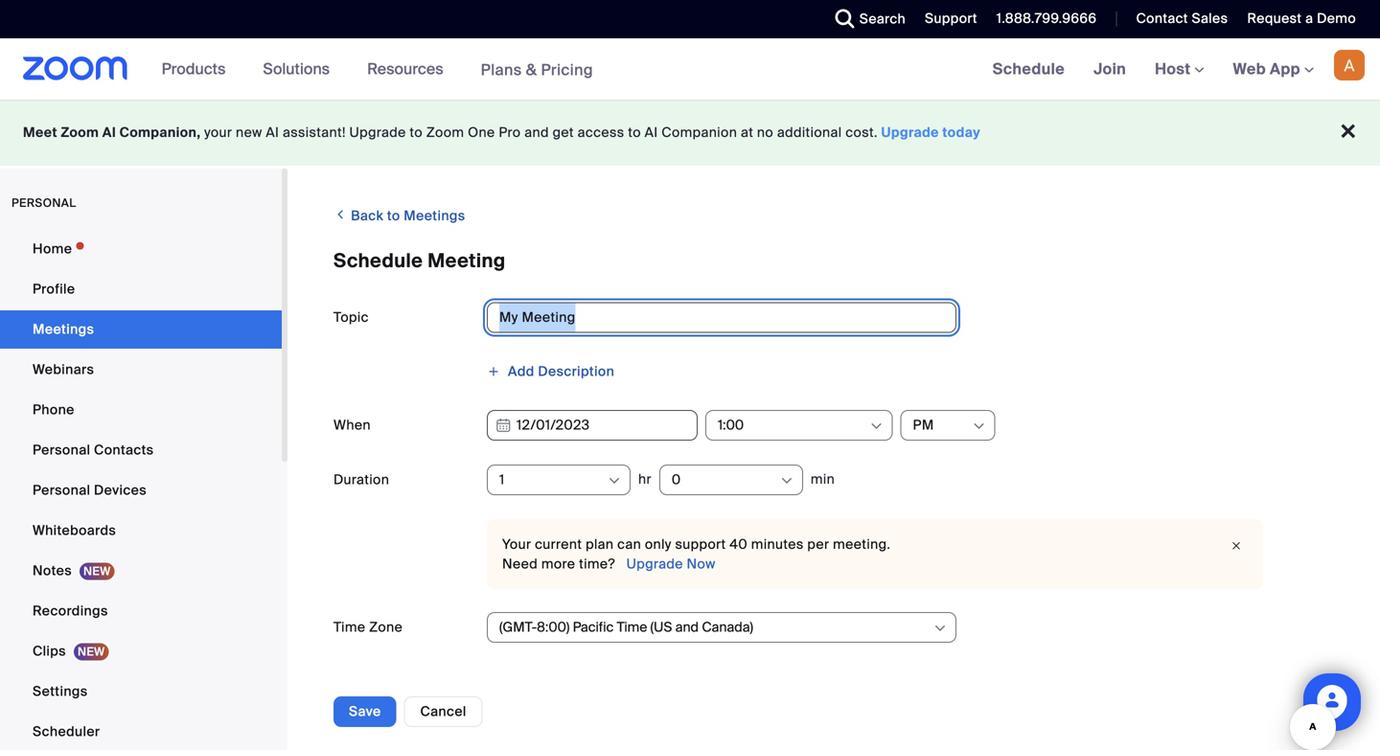 Task type: vqa. For each thing, say whether or not it's contained in the screenshot.
Home Small icon
no



Task type: locate. For each thing, give the bounding box(es) containing it.
1.888.799.9666 button up 'join'
[[983, 0, 1102, 38]]

2 personal from the top
[[33, 482, 90, 500]]

add
[[508, 363, 535, 381]]

1 vertical spatial meetings
[[33, 321, 94, 338]]

meetings inside personal menu menu
[[33, 321, 94, 338]]

1 horizontal spatial schedule
[[993, 59, 1065, 79]]

meeting.
[[833, 536, 891, 554]]

meet zoom ai companion, footer
[[0, 100, 1381, 166]]

back to meetings
[[348, 207, 466, 225]]

upgrade down 'only'
[[627, 556, 683, 573]]

companion,
[[120, 124, 201, 141]]

personal
[[33, 442, 90, 459], [33, 482, 90, 500]]

plans & pricing link
[[481, 60, 593, 80], [481, 60, 593, 80]]

to
[[410, 124, 423, 141], [628, 124, 641, 141], [387, 207, 400, 225]]

per
[[808, 536, 830, 554]]

banner
[[0, 38, 1381, 101]]

support
[[925, 10, 978, 27]]

add description
[[508, 363, 615, 381]]

1 vertical spatial personal
[[33, 482, 90, 500]]

1 zoom from the left
[[61, 124, 99, 141]]

0 vertical spatial schedule
[[993, 59, 1065, 79]]

only
[[645, 536, 672, 554]]

to right access
[[628, 124, 641, 141]]

0 horizontal spatial zoom
[[61, 124, 99, 141]]

solutions button
[[263, 38, 339, 100]]

Topic text field
[[487, 303, 957, 333]]

contact sales link
[[1122, 0, 1233, 38], [1137, 10, 1229, 27]]

2 ai from the left
[[266, 124, 279, 141]]

1.888.799.9666
[[997, 10, 1097, 27]]

1 horizontal spatial to
[[410, 124, 423, 141]]

zoom right meet
[[61, 124, 99, 141]]

save button
[[334, 697, 397, 728]]

cancel
[[420, 703, 467, 721]]

1 personal from the top
[[33, 442, 90, 459]]

and
[[525, 124, 549, 141]]

notes link
[[0, 552, 282, 591]]

cost.
[[846, 124, 878, 141]]

home link
[[0, 230, 282, 268]]

hr
[[639, 471, 652, 488]]

1 horizontal spatial ai
[[266, 124, 279, 141]]

back to meetings link
[[334, 199, 466, 232]]

request
[[1248, 10, 1303, 27]]

personal
[[12, 196, 76, 210]]

When text field
[[487, 410, 698, 441]]

settings link
[[0, 673, 282, 711]]

0 horizontal spatial ai
[[102, 124, 116, 141]]

schedule down 1.888.799.9666
[[993, 59, 1065, 79]]

meetings
[[404, 207, 466, 225], [33, 321, 94, 338]]

zoom left 'one'
[[426, 124, 465, 141]]

2 horizontal spatial upgrade
[[882, 124, 939, 141]]

personal for personal devices
[[33, 482, 90, 500]]

ai left companion,
[[102, 124, 116, 141]]

ai left the companion
[[645, 124, 658, 141]]

ai
[[102, 124, 116, 141], [266, 124, 279, 141], [645, 124, 658, 141]]

zoom
[[61, 124, 99, 141], [426, 124, 465, 141]]

add description button
[[487, 357, 615, 386]]

description
[[538, 363, 615, 381]]

support link
[[911, 0, 983, 38], [925, 10, 978, 27]]

upgrade down product information navigation
[[350, 124, 406, 141]]

schedule
[[993, 59, 1065, 79], [334, 249, 423, 273]]

show options image
[[869, 419, 885, 434], [972, 419, 987, 434], [607, 474, 622, 489], [933, 621, 948, 637]]

0 horizontal spatial schedule
[[334, 249, 423, 273]]

scheduler
[[33, 723, 100, 741]]

personal down 'phone'
[[33, 442, 90, 459]]

a
[[1306, 10, 1314, 27]]

to down resources dropdown button
[[410, 124, 423, 141]]

0 vertical spatial personal
[[33, 442, 90, 459]]

phone
[[33, 401, 75, 419]]

0 horizontal spatial meetings
[[33, 321, 94, 338]]

time?
[[579, 556, 615, 573]]

schedule down "back" on the top left of page
[[334, 249, 423, 273]]

phone link
[[0, 391, 282, 430]]

ai right new
[[266, 124, 279, 141]]

1 horizontal spatial meetings
[[404, 207, 466, 225]]

to right "back" on the top left of page
[[387, 207, 400, 225]]

product information navigation
[[147, 38, 608, 101]]

scheduler link
[[0, 713, 282, 751]]

meet zoom ai companion, your new ai assistant! upgrade to zoom one pro and get access to ai companion at no additional cost. upgrade today
[[23, 124, 981, 141]]

at
[[741, 124, 754, 141]]

back
[[351, 207, 384, 225]]

cancel button
[[404, 697, 483, 728]]

personal devices link
[[0, 472, 282, 510]]

1 horizontal spatial upgrade
[[627, 556, 683, 573]]

pricing
[[541, 60, 593, 80]]

upgrade inside your current plan can only support 40 minutes per meeting. need more time? upgrade now
[[627, 556, 683, 573]]

one
[[468, 124, 495, 141]]

schedule inside meetings navigation
[[993, 59, 1065, 79]]

1 vertical spatial schedule
[[334, 249, 423, 273]]

upgrade right "cost."
[[882, 124, 939, 141]]

support
[[675, 536, 726, 554]]

0 vertical spatial meetings
[[404, 207, 466, 225]]

1 ai from the left
[[102, 124, 116, 141]]

search
[[860, 10, 906, 28]]

personal up whiteboards
[[33, 482, 90, 500]]

devices
[[94, 482, 147, 500]]

2 horizontal spatial to
[[628, 124, 641, 141]]

pro
[[499, 124, 521, 141]]

1 horizontal spatial zoom
[[426, 124, 465, 141]]

0 button
[[672, 466, 779, 495]]

meetings up schedule meeting
[[404, 207, 466, 225]]

request a demo link
[[1233, 0, 1381, 38], [1248, 10, 1357, 27]]

personal for personal contacts
[[33, 442, 90, 459]]

companion
[[662, 124, 738, 141]]

personal menu menu
[[0, 230, 282, 751]]

when
[[334, 417, 371, 434]]

meetings link
[[0, 311, 282, 349]]

2 horizontal spatial ai
[[645, 124, 658, 141]]

meetings up webinars
[[33, 321, 94, 338]]

1.888.799.9666 button
[[983, 0, 1102, 38], [997, 10, 1097, 27]]

personal contacts link
[[0, 431, 282, 470]]

your
[[502, 536, 532, 554]]

select time zone text field
[[500, 614, 932, 642]]

profile link
[[0, 270, 282, 309]]

0 horizontal spatial to
[[387, 207, 400, 225]]

zoom logo image
[[23, 57, 128, 81]]

whiteboards
[[33, 522, 116, 540]]

1 button
[[500, 466, 606, 495]]



Task type: describe. For each thing, give the bounding box(es) containing it.
host button
[[1156, 59, 1205, 79]]

whiteboards link
[[0, 512, 282, 550]]

close image
[[1225, 537, 1248, 556]]

0
[[672, 471, 681, 489]]

resources button
[[367, 38, 452, 100]]

products button
[[162, 38, 234, 100]]

minutes
[[752, 536, 804, 554]]

today
[[943, 124, 981, 141]]

personal devices
[[33, 482, 147, 500]]

profile picture image
[[1335, 50, 1365, 81]]

need
[[502, 556, 538, 573]]

pm
[[913, 417, 935, 434]]

your
[[204, 124, 232, 141]]

search button
[[822, 0, 911, 38]]

0 horizontal spatial upgrade
[[350, 124, 406, 141]]

schedule for schedule meeting
[[334, 249, 423, 273]]

schedule for schedule
[[993, 59, 1065, 79]]

webinars
[[33, 361, 94, 379]]

zone
[[369, 619, 403, 637]]

webinars link
[[0, 351, 282, 389]]

recordings
[[33, 603, 108, 620]]

new
[[236, 124, 262, 141]]

personal contacts
[[33, 442, 154, 459]]

show options image
[[779, 474, 795, 489]]

additional
[[777, 124, 842, 141]]

attendees
[[334, 726, 401, 744]]

left image
[[334, 205, 348, 224]]

contact sales
[[1137, 10, 1229, 27]]

more
[[542, 556, 576, 573]]

profile
[[33, 280, 75, 298]]

plans & pricing
[[481, 60, 593, 80]]

schedule meeting
[[334, 249, 506, 273]]

time
[[334, 619, 366, 637]]

can
[[618, 536, 642, 554]]

time zone
[[334, 619, 403, 637]]

resources
[[367, 59, 444, 79]]

meet
[[23, 124, 57, 141]]

1
[[500, 471, 505, 489]]

clips link
[[0, 633, 282, 671]]

topic
[[334, 309, 369, 327]]

upgrade today link
[[882, 124, 981, 141]]

web
[[1234, 59, 1267, 79]]

sales
[[1192, 10, 1229, 27]]

pm button
[[913, 411, 971, 440]]

access
[[578, 124, 625, 141]]

upgrade now link
[[623, 556, 716, 573]]

request a demo
[[1248, 10, 1357, 27]]

schedule link
[[979, 38, 1080, 100]]

contacts
[[94, 442, 154, 459]]

join link
[[1080, 38, 1141, 100]]

3 ai from the left
[[645, 124, 658, 141]]

your current plan can only support 40 minutes per meeting. need more time? upgrade now
[[502, 536, 891, 573]]

40
[[730, 536, 748, 554]]

clips
[[33, 643, 66, 661]]

min
[[811, 471, 835, 488]]

current
[[535, 536, 582, 554]]

1.888.799.9666 button up schedule link
[[997, 10, 1097, 27]]

no
[[757, 124, 774, 141]]

notes
[[33, 562, 72, 580]]

web app button
[[1234, 59, 1315, 79]]

get
[[553, 124, 574, 141]]

products
[[162, 59, 226, 79]]

add image
[[487, 365, 501, 379]]

banner containing products
[[0, 38, 1381, 101]]

plan
[[586, 536, 614, 554]]

&
[[526, 60, 537, 80]]

settings
[[33, 683, 88, 701]]

plans
[[481, 60, 522, 80]]

assistant!
[[283, 124, 346, 141]]

demo
[[1318, 10, 1357, 27]]

now
[[687, 556, 716, 573]]

2 zoom from the left
[[426, 124, 465, 141]]

duration
[[334, 471, 390, 489]]

web app
[[1234, 59, 1301, 79]]

join
[[1094, 59, 1127, 79]]

select start time text field
[[718, 411, 868, 440]]

save
[[349, 703, 381, 721]]

recordings link
[[0, 593, 282, 631]]

meeting
[[428, 249, 506, 273]]

home
[[33, 240, 72, 258]]

app
[[1271, 59, 1301, 79]]

meetings navigation
[[979, 38, 1381, 101]]



